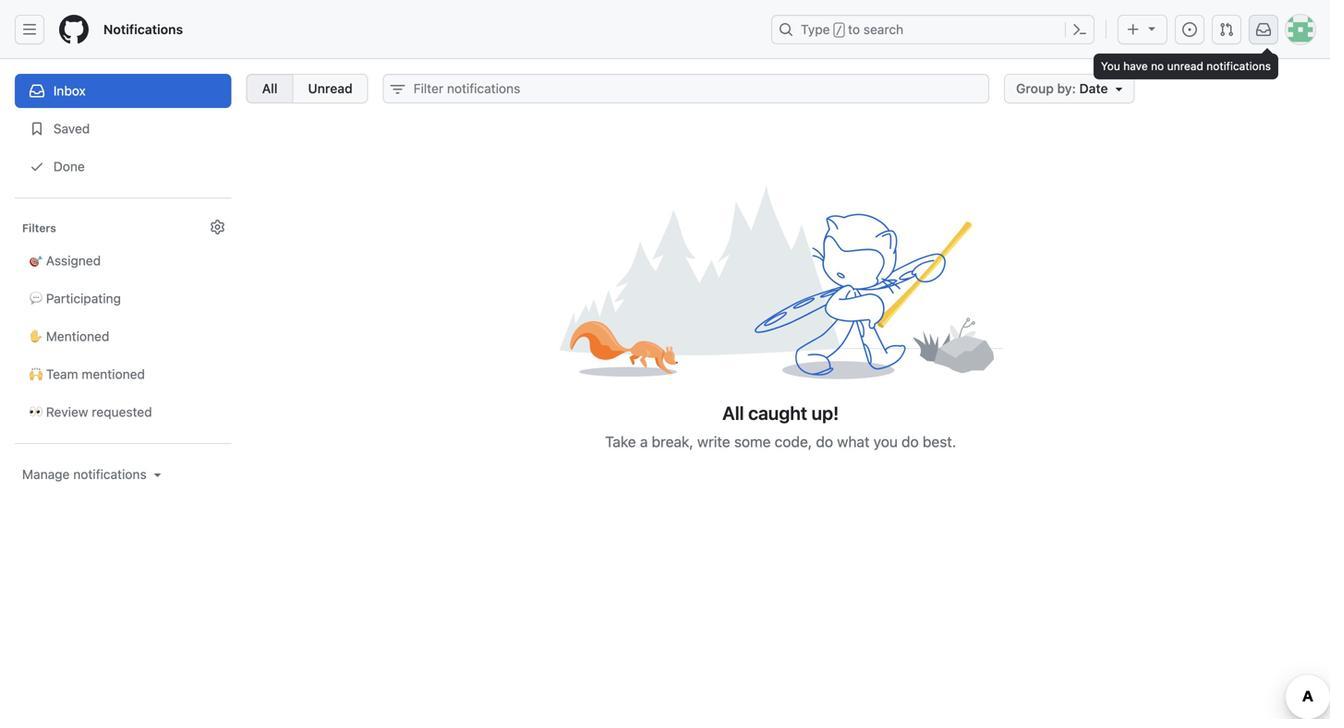 Task type: locate. For each thing, give the bounding box(es) containing it.
1 horizontal spatial do
[[902, 433, 919, 451]]

💬 participating link
[[15, 282, 232, 316]]

0 horizontal spatial do
[[816, 433, 833, 451]]

🎯 assigned link
[[15, 244, 232, 278]]

triangle down image
[[1145, 21, 1159, 36], [150, 467, 165, 482]]

all for all caught up! take a break, write some code, do what you do best.
[[723, 402, 744, 424]]

done
[[50, 159, 85, 174]]

💬 participating
[[30, 291, 121, 306]]

0 horizontal spatial triangle down image
[[150, 467, 165, 482]]

triangle down image right notifications at left bottom
[[150, 467, 165, 482]]

✋ mentioned link
[[15, 320, 232, 354]]

unread button
[[292, 74, 368, 103]]

to
[[848, 22, 860, 37]]

tooltip
[[1094, 54, 1279, 79]]

manage notifications
[[22, 467, 147, 482]]

👀 review requested link
[[15, 395, 232, 430]]

1 vertical spatial triangle down image
[[150, 467, 165, 482]]

do
[[816, 433, 833, 451], [902, 433, 919, 451]]

None search field
[[383, 74, 989, 103]]

✋ mentioned
[[30, 329, 109, 344]]

all inside all caught up! take a break, write some code, do what you do best.
[[723, 402, 744, 424]]

you
[[874, 433, 898, 451]]

participating
[[46, 291, 121, 306]]

all button
[[246, 74, 292, 103]]

do left what
[[816, 433, 833, 451]]

some
[[734, 433, 771, 451]]

inbox zero image
[[559, 177, 1003, 387]]

👀 review requested
[[30, 405, 152, 420]]

1 vertical spatial all
[[723, 402, 744, 424]]

write
[[698, 433, 731, 451]]

break,
[[652, 433, 694, 451]]

search
[[864, 22, 904, 37]]

inbox image
[[30, 84, 44, 98]]

caught
[[748, 402, 808, 424]]

done link
[[15, 150, 232, 184]]

mentioned
[[46, 329, 109, 344]]

0 vertical spatial triangle down image
[[1145, 21, 1159, 36]]

all up some
[[723, 402, 744, 424]]

best.
[[923, 433, 956, 451]]

🎯
[[30, 253, 42, 268]]

💬
[[30, 291, 42, 306]]

0 vertical spatial all
[[262, 81, 278, 96]]

type / to search
[[801, 22, 904, 37]]

bookmark image
[[30, 121, 44, 136]]

0 horizontal spatial all
[[262, 81, 278, 96]]

issue opened image
[[1182, 22, 1197, 37]]

assigned
[[46, 253, 101, 268]]

all caught up! take a break, write some code, do what you do best.
[[605, 402, 956, 451]]

🙌 team mentioned
[[30, 367, 145, 382]]

1 horizontal spatial all
[[723, 402, 744, 424]]

customize filters image
[[210, 220, 225, 235]]

🙌
[[30, 367, 42, 382]]

triangle down image right plus icon
[[1145, 21, 1159, 36]]

all left unread
[[262, 81, 278, 96]]

all inside button
[[262, 81, 278, 96]]

manage
[[22, 467, 70, 482]]

manage notifications button
[[22, 466, 165, 484]]

do right you
[[902, 433, 919, 451]]

mentioned
[[82, 367, 145, 382]]

inbox
[[53, 83, 86, 98]]

all
[[262, 81, 278, 96], [723, 402, 744, 424]]



Task type: vqa. For each thing, say whether or not it's contained in the screenshot.
Status
no



Task type: describe. For each thing, give the bounding box(es) containing it.
homepage image
[[59, 15, 89, 44]]

type
[[801, 22, 830, 37]]

/
[[836, 24, 842, 37]]

notifications link
[[96, 15, 190, 44]]

Filter notifications text field
[[383, 74, 989, 103]]

👀
[[30, 405, 42, 420]]

group by: date
[[1016, 81, 1108, 96]]

command palette image
[[1073, 22, 1087, 37]]

by:
[[1057, 81, 1076, 96]]

code,
[[775, 433, 812, 451]]

review
[[46, 405, 88, 420]]

group
[[1016, 81, 1054, 96]]

triangle down image inside manage notifications popup button
[[150, 467, 165, 482]]

plus image
[[1126, 22, 1141, 37]]

saved
[[50, 121, 90, 136]]

notifications
[[73, 467, 147, 482]]

✋
[[30, 329, 42, 344]]

notifications element
[[15, 59, 232, 529]]

a
[[640, 433, 648, 451]]

requested
[[92, 405, 152, 420]]

notifications image
[[1256, 22, 1271, 37]]

filter image
[[390, 82, 405, 97]]

notifications
[[103, 22, 183, 37]]

filters
[[22, 222, 56, 235]]

triangle down image
[[1112, 81, 1127, 96]]

inbox link
[[15, 74, 232, 108]]

🙌 team mentioned link
[[15, 358, 232, 392]]

team
[[46, 367, 78, 382]]

up!
[[812, 402, 839, 424]]

take
[[605, 433, 636, 451]]

all for all
[[262, 81, 278, 96]]

git pull request image
[[1219, 22, 1234, 37]]

what
[[837, 433, 870, 451]]

unread
[[308, 81, 353, 96]]

🎯 assigned
[[30, 253, 101, 268]]

2 do from the left
[[902, 433, 919, 451]]

date
[[1079, 81, 1108, 96]]

check image
[[30, 159, 44, 174]]

1 do from the left
[[816, 433, 833, 451]]

1 horizontal spatial triangle down image
[[1145, 21, 1159, 36]]

saved link
[[15, 112, 232, 146]]



